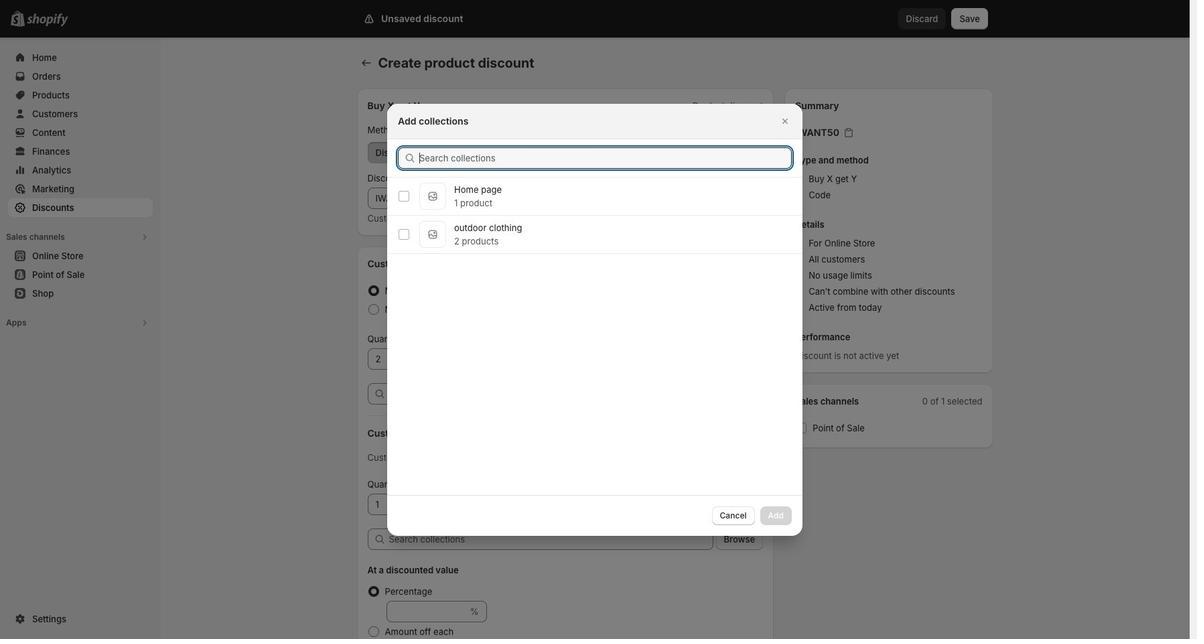 Task type: describe. For each thing, give the bounding box(es) containing it.
shopify image
[[27, 13, 68, 27]]



Task type: vqa. For each thing, say whether or not it's contained in the screenshot.
Online Store icon
no



Task type: locate. For each thing, give the bounding box(es) containing it.
dialog
[[0, 104, 1190, 536]]

Search collections text field
[[420, 147, 792, 169]]



